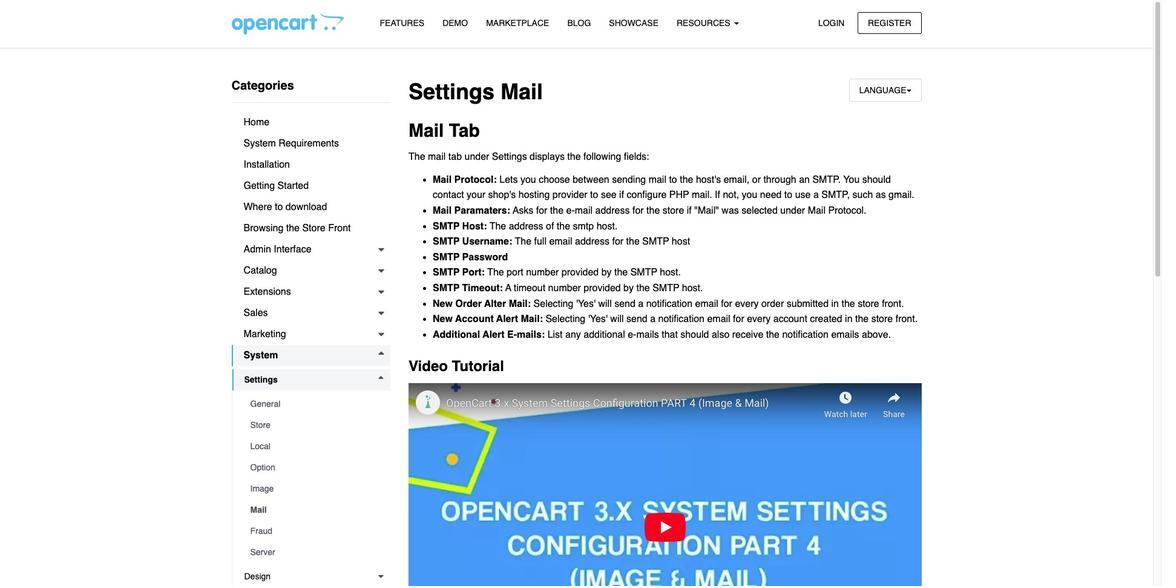 Task type: locate. For each thing, give the bounding box(es) containing it.
in
[[832, 298, 839, 309], [845, 314, 853, 325]]

1 horizontal spatial under
[[781, 205, 806, 216]]

for up also
[[721, 298, 733, 309]]

send up mails
[[627, 314, 648, 325]]

provided down smtp
[[562, 267, 599, 278]]

0 vertical spatial front.
[[882, 298, 905, 309]]

installation
[[244, 159, 290, 170]]

send
[[615, 298, 636, 309], [627, 314, 648, 325]]

to
[[669, 174, 678, 185], [591, 190, 599, 201], [785, 190, 793, 201], [275, 202, 283, 213]]

where to download
[[244, 202, 327, 213]]

0 horizontal spatial e-
[[567, 205, 575, 216]]

mail protocol:
[[433, 174, 497, 185]]

alert
[[497, 314, 518, 325], [483, 329, 505, 340]]

mail for mail protocol:
[[433, 174, 452, 185]]

system link
[[232, 345, 391, 366]]

alert left e-
[[483, 329, 505, 340]]

address down asks
[[509, 221, 544, 232]]

settings mail
[[409, 79, 543, 104]]

e- right additional on the right of the page
[[628, 329, 637, 340]]

1 vertical spatial provided
[[584, 283, 621, 294]]

1 vertical spatial mail
[[649, 174, 667, 185]]

number up timeout
[[526, 267, 559, 278]]

mail inside the mail paramaters: asks for the e-mail address for the store if "mail" was selected under mail protocol. smtp host: the address of the smtp host. smtp username: the full email address for the smtp host smtp password smtp port: the port number provided by the smtp host. smtp timeout: a timeout number provided by the smtp host. new order alter mail: selecting 'yes' will send a notification email for every order submitted in the store front. new account alert mail: selecting 'yes' will send a notification email for every account created in the store front. additional alert e-mails: list any additional e-mails that should also receive the notification emails above.
[[575, 205, 593, 216]]

0 vertical spatial host.
[[597, 221, 618, 232]]

number
[[526, 267, 559, 278], [548, 283, 581, 294]]

register
[[868, 18, 912, 28]]

0 vertical spatial settings
[[409, 79, 495, 104]]

2 vertical spatial address
[[575, 236, 610, 247]]

0 vertical spatial under
[[465, 151, 490, 162]]

address down smtp
[[575, 236, 610, 247]]

mail left tab
[[428, 151, 446, 162]]

store down where to download link
[[302, 223, 326, 234]]

general
[[250, 399, 281, 409]]

selecting down timeout
[[534, 298, 574, 309]]

categories
[[232, 79, 294, 93]]

0 vertical spatial new
[[433, 298, 453, 309]]

you
[[844, 174, 860, 185]]

system for system requirements
[[244, 138, 276, 149]]

paramaters:
[[455, 205, 511, 216]]

login link
[[808, 12, 855, 34]]

system for system
[[244, 350, 278, 361]]

every left order
[[735, 298, 759, 309]]

list
[[548, 329, 563, 340]]

admin interface link
[[232, 239, 391, 260]]

send up additional on the right of the page
[[615, 298, 636, 309]]

e-
[[567, 205, 575, 216], [628, 329, 637, 340]]

1 system from the top
[[244, 138, 276, 149]]

0 horizontal spatial you
[[521, 174, 536, 185]]

1 vertical spatial new
[[433, 314, 453, 325]]

sales link
[[232, 303, 391, 324]]

if left "mail"
[[687, 205, 692, 216]]

settings
[[409, 79, 495, 104], [492, 151, 527, 162], [244, 375, 278, 385]]

1 vertical spatial by
[[624, 283, 634, 294]]

alert up e-
[[497, 314, 518, 325]]

php
[[670, 190, 690, 201]]

1 vertical spatial host.
[[660, 267, 681, 278]]

system down home
[[244, 138, 276, 149]]

0 vertical spatial email
[[550, 236, 573, 247]]

where
[[244, 202, 272, 213]]

2 vertical spatial settings
[[244, 375, 278, 385]]

1 vertical spatial 'yes'
[[588, 314, 608, 325]]

image link
[[238, 478, 391, 500]]

0 vertical spatial e-
[[567, 205, 575, 216]]

store
[[302, 223, 326, 234], [250, 420, 271, 430]]

1 vertical spatial should
[[681, 329, 709, 340]]

you up hosting
[[521, 174, 536, 185]]

mail up configure
[[649, 174, 667, 185]]

1 vertical spatial system
[[244, 350, 278, 361]]

every up the receive
[[747, 314, 771, 325]]

the up username:
[[490, 221, 506, 232]]

should inside lets you choose between sending mail to the host's email, or through an smtp. you should contact your shop's hosting provider to see if configure php mail. if not, you need to use a smtp, such as gmail.
[[863, 174, 891, 185]]

your
[[467, 190, 486, 201]]

address
[[596, 205, 630, 216], [509, 221, 544, 232], [575, 236, 610, 247]]

0 vertical spatial system
[[244, 138, 276, 149]]

"mail"
[[695, 205, 719, 216]]

for down configure
[[633, 205, 644, 216]]

0 vertical spatial store
[[663, 205, 685, 216]]

sending
[[612, 174, 646, 185]]

0 vertical spatial a
[[814, 190, 819, 201]]

under down use at the top of the page
[[781, 205, 806, 216]]

mail: down timeout
[[509, 298, 531, 309]]

1 horizontal spatial by
[[624, 283, 634, 294]]

should right that
[[681, 329, 709, 340]]

extensions link
[[232, 282, 391, 303]]

1 vertical spatial if
[[687, 205, 692, 216]]

0 vertical spatial you
[[521, 174, 536, 185]]

mail
[[501, 79, 543, 104], [409, 120, 444, 141], [433, 174, 452, 185], [433, 205, 452, 216], [808, 205, 826, 216], [250, 505, 267, 515]]

created
[[810, 314, 843, 325]]

0 vertical spatial if
[[620, 190, 624, 201]]

for down 'see'
[[613, 236, 624, 247]]

2 horizontal spatial a
[[814, 190, 819, 201]]

settings up lets
[[492, 151, 527, 162]]

of
[[546, 221, 554, 232]]

started
[[278, 180, 309, 191]]

front.
[[882, 298, 905, 309], [896, 314, 918, 325]]

mail: up the mails:
[[521, 314, 543, 325]]

in up created
[[832, 298, 839, 309]]

1 vertical spatial notification
[[659, 314, 705, 325]]

for up the receive
[[733, 314, 745, 325]]

mail inside lets you choose between sending mail to the host's email, or through an smtp. you should contact your shop's hosting provider to see if configure php mail. if not, you need to use a smtp, such as gmail.
[[649, 174, 667, 185]]

between
[[573, 174, 610, 185]]

0 vertical spatial by
[[602, 267, 612, 278]]

store
[[663, 205, 685, 216], [858, 298, 880, 309], [872, 314, 893, 325]]

installation link
[[232, 154, 391, 176]]

1 horizontal spatial should
[[863, 174, 891, 185]]

mail tab
[[409, 120, 480, 141]]

you down the or
[[742, 190, 758, 201]]

receive
[[733, 329, 764, 340]]

0 vertical spatial will
[[599, 298, 612, 309]]

0 horizontal spatial a
[[638, 298, 644, 309]]

if inside the mail paramaters: asks for the e-mail address for the store if "mail" was selected under mail protocol. smtp host: the address of the smtp host. smtp username: the full email address for the smtp host smtp password smtp port: the port number provided by the smtp host. smtp timeout: a timeout number provided by the smtp host. new order alter mail: selecting 'yes' will send a notification email for every order submitted in the store front. new account alert mail: selecting 'yes' will send a notification email for every account created in the store front. additional alert e-mails: list any additional e-mails that should also receive the notification emails above.
[[687, 205, 692, 216]]

0 vertical spatial store
[[302, 223, 326, 234]]

the left full
[[515, 236, 532, 247]]

'yes' up additional on the right of the page
[[588, 314, 608, 325]]

through
[[764, 174, 797, 185]]

1 horizontal spatial if
[[687, 205, 692, 216]]

0 horizontal spatial should
[[681, 329, 709, 340]]

1 vertical spatial settings
[[492, 151, 527, 162]]

contact
[[433, 190, 464, 201]]

should
[[863, 174, 891, 185], [681, 329, 709, 340]]

0 horizontal spatial mail
[[428, 151, 446, 162]]

admin interface
[[244, 244, 312, 255]]

selecting up any
[[546, 314, 586, 325]]

store up local
[[250, 420, 271, 430]]

mail up smtp
[[575, 205, 593, 216]]

any
[[566, 329, 581, 340]]

smtp.
[[813, 174, 841, 185]]

email
[[550, 236, 573, 247], [696, 298, 719, 309], [708, 314, 731, 325]]

port:
[[462, 267, 485, 278]]

timeout
[[514, 283, 546, 294]]

2 horizontal spatial mail
[[649, 174, 667, 185]]

to left 'see'
[[591, 190, 599, 201]]

should up as
[[863, 174, 891, 185]]

configure
[[627, 190, 667, 201]]

2 vertical spatial email
[[708, 314, 731, 325]]

the
[[568, 151, 581, 162], [680, 174, 694, 185], [550, 205, 564, 216], [647, 205, 660, 216], [557, 221, 571, 232], [286, 223, 300, 234], [627, 236, 640, 247], [615, 267, 628, 278], [637, 283, 650, 294], [842, 298, 856, 309], [856, 314, 869, 325], [767, 329, 780, 340]]

1 vertical spatial a
[[638, 298, 644, 309]]

home
[[244, 117, 270, 128]]

browsing the store front
[[244, 223, 351, 234]]

smtp
[[573, 221, 594, 232]]

smtp,
[[822, 190, 850, 201]]

'yes' up any
[[576, 298, 596, 309]]

provider
[[553, 190, 588, 201]]

e- down provider
[[567, 205, 575, 216]]

number right timeout
[[548, 283, 581, 294]]

1 vertical spatial mail:
[[521, 314, 543, 325]]

front
[[328, 223, 351, 234]]

1 vertical spatial under
[[781, 205, 806, 216]]

1 horizontal spatial store
[[302, 223, 326, 234]]

for
[[536, 205, 548, 216], [633, 205, 644, 216], [613, 236, 624, 247], [721, 298, 733, 309], [733, 314, 745, 325]]

interface
[[274, 244, 312, 255]]

0 vertical spatial selecting
[[534, 298, 574, 309]]

2 vertical spatial host.
[[682, 283, 703, 294]]

2 system from the top
[[244, 350, 278, 361]]

email,
[[724, 174, 750, 185]]

under right tab
[[465, 151, 490, 162]]

mail paramaters: asks for the e-mail address for the store if "mail" was selected under mail protocol. smtp host: the address of the smtp host. smtp username: the full email address for the smtp host smtp password smtp port: the port number provided by the smtp host. smtp timeout: a timeout number provided by the smtp host. new order alter mail: selecting 'yes' will send a notification email for every order submitted in the store front. new account alert mail: selecting 'yes' will send a notification email for every account created in the store front. additional alert e-mails: list any additional e-mails that should also receive the notification emails above.
[[433, 205, 918, 340]]

where to download link
[[232, 197, 391, 218]]

2 new from the top
[[433, 314, 453, 325]]

new
[[433, 298, 453, 309], [433, 314, 453, 325]]

option link
[[238, 457, 391, 478]]

1 horizontal spatial host.
[[660, 267, 681, 278]]

in up emails
[[845, 314, 853, 325]]

'yes'
[[576, 298, 596, 309], [588, 314, 608, 325]]

0 horizontal spatial if
[[620, 190, 624, 201]]

if
[[620, 190, 624, 201], [687, 205, 692, 216]]

1 horizontal spatial e-
[[628, 329, 637, 340]]

the inside 'link'
[[286, 223, 300, 234]]

timeout:
[[462, 283, 503, 294]]

settings up mail tab
[[409, 79, 495, 104]]

address down 'see'
[[596, 205, 630, 216]]

2 vertical spatial mail
[[575, 205, 593, 216]]

the down mail tab
[[409, 151, 425, 162]]

store link
[[238, 415, 391, 436]]

1 vertical spatial email
[[696, 298, 719, 309]]

settings link
[[232, 369, 391, 391]]

settings up general
[[244, 375, 278, 385]]

2 vertical spatial notification
[[783, 329, 829, 340]]

0 horizontal spatial store
[[250, 420, 271, 430]]

provided up additional on the right of the page
[[584, 283, 621, 294]]

new left order
[[433, 298, 453, 309]]

1 horizontal spatial mail
[[575, 205, 593, 216]]

if right 'see'
[[620, 190, 624, 201]]

protocol:
[[455, 174, 497, 185]]

tutorial
[[452, 358, 504, 375]]

1 horizontal spatial you
[[742, 190, 758, 201]]

1 vertical spatial selecting
[[546, 314, 586, 325]]

2 vertical spatial a
[[651, 314, 656, 325]]

1 vertical spatial will
[[611, 314, 624, 325]]

0 vertical spatial in
[[832, 298, 839, 309]]

0 horizontal spatial in
[[832, 298, 839, 309]]

displays
[[530, 151, 565, 162]]

0 vertical spatial alert
[[497, 314, 518, 325]]

additional
[[433, 329, 480, 340]]

system down marketing
[[244, 350, 278, 361]]

1 horizontal spatial in
[[845, 314, 853, 325]]

fraud
[[250, 526, 273, 536]]

new up the additional
[[433, 314, 453, 325]]

0 vertical spatial should
[[863, 174, 891, 185]]

0 horizontal spatial by
[[602, 267, 612, 278]]



Task type: vqa. For each thing, say whether or not it's contained in the screenshot.


Task type: describe. For each thing, give the bounding box(es) containing it.
server
[[250, 547, 275, 557]]

account
[[774, 314, 808, 325]]

protocol.
[[829, 205, 867, 216]]

1 new from the top
[[433, 298, 453, 309]]

0 vertical spatial 'yes'
[[576, 298, 596, 309]]

port
[[507, 267, 524, 278]]

selected
[[742, 205, 778, 216]]

video tutorial
[[409, 358, 504, 375]]

marketplace link
[[477, 13, 559, 34]]

0 vertical spatial mail
[[428, 151, 446, 162]]

getting
[[244, 180, 275, 191]]

following
[[584, 151, 622, 162]]

should inside the mail paramaters: asks for the e-mail address for the store if "mail" was selected under mail protocol. smtp host: the address of the smtp host. smtp username: the full email address for the smtp host smtp password smtp port: the port number provided by the smtp host. smtp timeout: a timeout number provided by the smtp host. new order alter mail: selecting 'yes' will send a notification email for every order submitted in the store front. new account alert mail: selecting 'yes' will send a notification email for every account created in the store front. additional alert e-mails: list any additional e-mails that should also receive the notification emails above.
[[681, 329, 709, 340]]

a
[[506, 283, 512, 294]]

host:
[[462, 221, 487, 232]]

catalog
[[244, 265, 277, 276]]

a inside lets you choose between sending mail to the host's email, or through an smtp. you should contact your shop's hosting provider to see if configure php mail. if not, you need to use a smtp, such as gmail.
[[814, 190, 819, 201]]

full
[[534, 236, 547, 247]]

showcase
[[609, 18, 659, 28]]

shop's
[[488, 190, 516, 201]]

order
[[456, 298, 482, 309]]

asks
[[513, 205, 534, 216]]

blog link
[[559, 13, 600, 34]]

as
[[876, 190, 886, 201]]

catalog link
[[232, 260, 391, 282]]

demo
[[443, 18, 468, 28]]

was
[[722, 205, 739, 216]]

1 vertical spatial send
[[627, 314, 648, 325]]

0 vertical spatial mail:
[[509, 298, 531, 309]]

system requirements link
[[232, 133, 391, 154]]

the down the password
[[488, 267, 504, 278]]

1 vertical spatial e-
[[628, 329, 637, 340]]

system requirements
[[244, 138, 339, 149]]

browsing
[[244, 223, 284, 234]]

requirements
[[279, 138, 339, 149]]

0 vertical spatial notification
[[647, 298, 693, 309]]

server link
[[238, 542, 391, 563]]

host
[[672, 236, 690, 247]]

e-
[[507, 329, 517, 340]]

above.
[[862, 329, 892, 340]]

register link
[[858, 12, 922, 34]]

0 vertical spatial every
[[735, 298, 759, 309]]

settings for settings mail
[[409, 79, 495, 104]]

getting started
[[244, 180, 309, 191]]

that
[[662, 329, 678, 340]]

order
[[762, 298, 784, 309]]

extensions
[[244, 286, 291, 297]]

if
[[715, 190, 721, 201]]

2 horizontal spatial host.
[[682, 283, 703, 294]]

general link
[[238, 394, 391, 415]]

1 vertical spatial front.
[[896, 314, 918, 325]]

see
[[601, 190, 617, 201]]

such
[[853, 190, 873, 201]]

0 vertical spatial number
[[526, 267, 559, 278]]

the inside lets you choose between sending mail to the host's email, or through an smtp. you should contact your shop's hosting provider to see if configure php mail. if not, you need to use a smtp, such as gmail.
[[680, 174, 694, 185]]

mail for mail
[[250, 505, 267, 515]]

showcase link
[[600, 13, 668, 34]]

username:
[[462, 236, 513, 247]]

if inside lets you choose between sending mail to the host's email, or through an smtp. you should contact your shop's hosting provider to see if configure php mail. if not, you need to use a smtp, such as gmail.
[[620, 190, 624, 201]]

1 vertical spatial store
[[858, 298, 880, 309]]

2 vertical spatial store
[[872, 314, 893, 325]]

design
[[244, 572, 271, 581]]

additional
[[584, 329, 625, 340]]

fraud link
[[238, 521, 391, 542]]

local
[[250, 441, 271, 451]]

login
[[819, 18, 845, 28]]

language button
[[849, 79, 922, 102]]

resources link
[[668, 13, 748, 34]]

to right where
[[275, 202, 283, 213]]

tab
[[449, 120, 480, 141]]

the mail tab under settings displays the following fields:
[[409, 151, 650, 162]]

mail.
[[692, 190, 713, 201]]

under inside the mail paramaters: asks for the e-mail address for the store if "mail" was selected under mail protocol. smtp host: the address of the smtp host. smtp username: the full email address for the smtp host smtp password smtp port: the port number provided by the smtp host. smtp timeout: a timeout number provided by the smtp host. new order alter mail: selecting 'yes' will send a notification email for every order submitted in the store front. new account alert mail: selecting 'yes' will send a notification email for every account created in the store front. additional alert e-mails: list any additional e-mails that should also receive the notification emails above.
[[781, 205, 806, 216]]

for down hosting
[[536, 205, 548, 216]]

browsing the store front link
[[232, 218, 391, 239]]

mail for mail paramaters: asks for the e-mail address for the store if "mail" was selected under mail protocol. smtp host: the address of the smtp host. smtp username: the full email address for the smtp host smtp password smtp port: the port number provided by the smtp host. smtp timeout: a timeout number provided by the smtp host. new order alter mail: selecting 'yes' will send a notification email for every order submitted in the store front. new account alert mail: selecting 'yes' will send a notification email for every account created in the store front. additional alert e-mails: list any additional e-mails that should also receive the notification emails above.
[[433, 205, 452, 216]]

host's
[[696, 174, 721, 185]]

admin
[[244, 244, 271, 255]]

0 horizontal spatial under
[[465, 151, 490, 162]]

lets
[[500, 174, 518, 185]]

opencart - open source shopping cart solution image
[[232, 13, 344, 35]]

option
[[250, 463, 275, 472]]

1 vertical spatial address
[[509, 221, 544, 232]]

1 vertical spatial every
[[747, 314, 771, 325]]

emails
[[832, 329, 860, 340]]

settings for settings link
[[244, 375, 278, 385]]

1 vertical spatial you
[[742, 190, 758, 201]]

choose
[[539, 174, 570, 185]]

1 vertical spatial alert
[[483, 329, 505, 340]]

mails
[[637, 329, 659, 340]]

0 horizontal spatial host.
[[597, 221, 618, 232]]

or
[[753, 174, 761, 185]]

to left use at the top of the page
[[785, 190, 793, 201]]

1 vertical spatial number
[[548, 283, 581, 294]]

an
[[799, 174, 810, 185]]

0 vertical spatial provided
[[562, 267, 599, 278]]

mail for mail tab
[[409, 120, 444, 141]]

features link
[[371, 13, 434, 34]]

features
[[380, 18, 425, 28]]

1 horizontal spatial a
[[651, 314, 656, 325]]

local link
[[238, 436, 391, 457]]

marketplace
[[486, 18, 550, 28]]

1 vertical spatial in
[[845, 314, 853, 325]]

also
[[712, 329, 730, 340]]

gmail.
[[889, 190, 915, 201]]

store inside 'link'
[[302, 223, 326, 234]]

marketing link
[[232, 324, 391, 345]]

fields:
[[624, 151, 650, 162]]

0 vertical spatial address
[[596, 205, 630, 216]]

mail link
[[238, 500, 391, 521]]

to up php
[[669, 174, 678, 185]]

sales
[[244, 308, 268, 319]]

1 vertical spatial store
[[250, 420, 271, 430]]

0 vertical spatial send
[[615, 298, 636, 309]]



